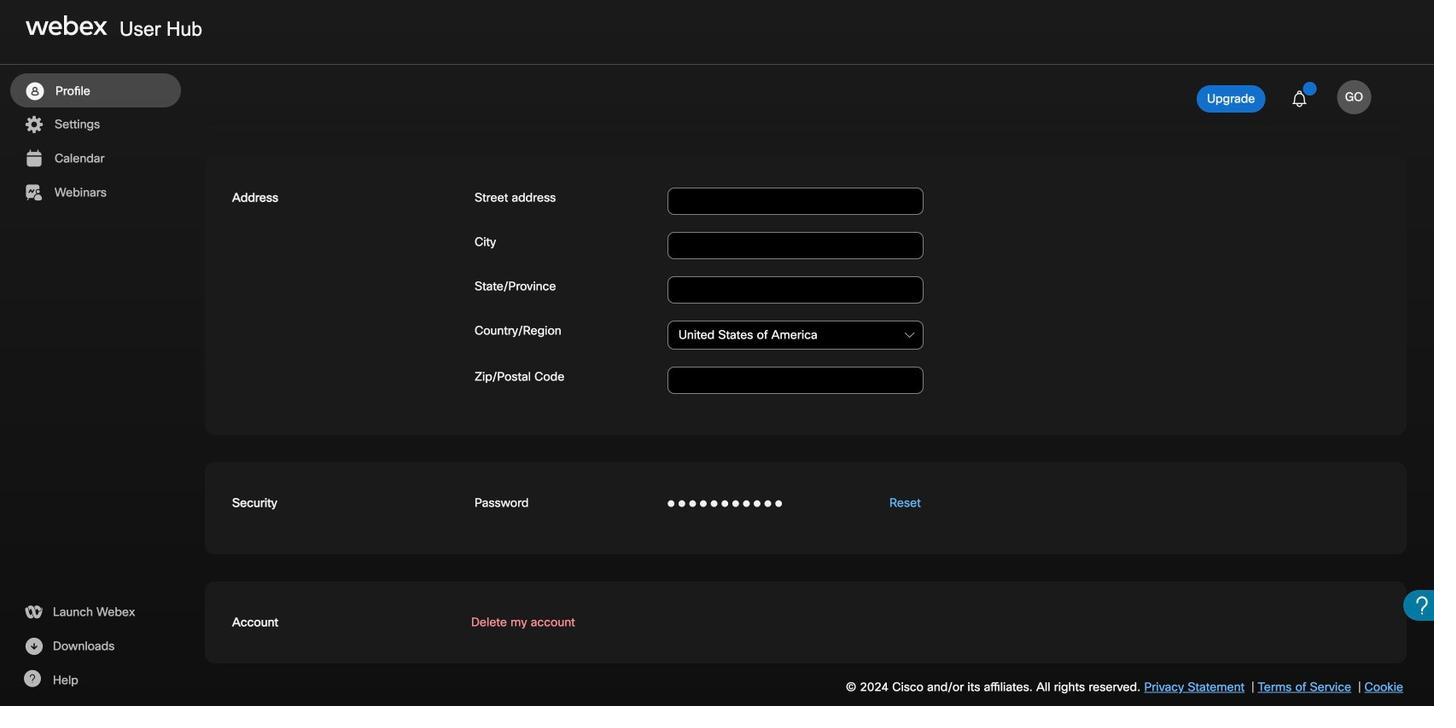 Task type: locate. For each thing, give the bounding box(es) containing it.
None text field
[[668, 188, 924, 215], [668, 232, 924, 260], [668, 277, 924, 304], [668, 367, 924, 394], [668, 188, 924, 215], [668, 232, 924, 260], [668, 277, 924, 304], [668, 367, 924, 394]]

mds content download_filled image
[[23, 637, 44, 657]]

cisco webex image
[[26, 15, 108, 36]]

None text field
[[668, 321, 924, 350]]

mds meetings_filled image
[[23, 149, 44, 169]]

ng help active image
[[23, 671, 41, 688]]



Task type: vqa. For each thing, say whether or not it's contained in the screenshot.
"tooltip" at the bottom left of page
no



Task type: describe. For each thing, give the bounding box(es) containing it.
mds settings_filled image
[[23, 114, 44, 135]]

mds webinar_filled image
[[23, 183, 44, 203]]

mds webex helix filled image
[[23, 603, 44, 623]]

mds people circle_filled image
[[24, 81, 45, 102]]



